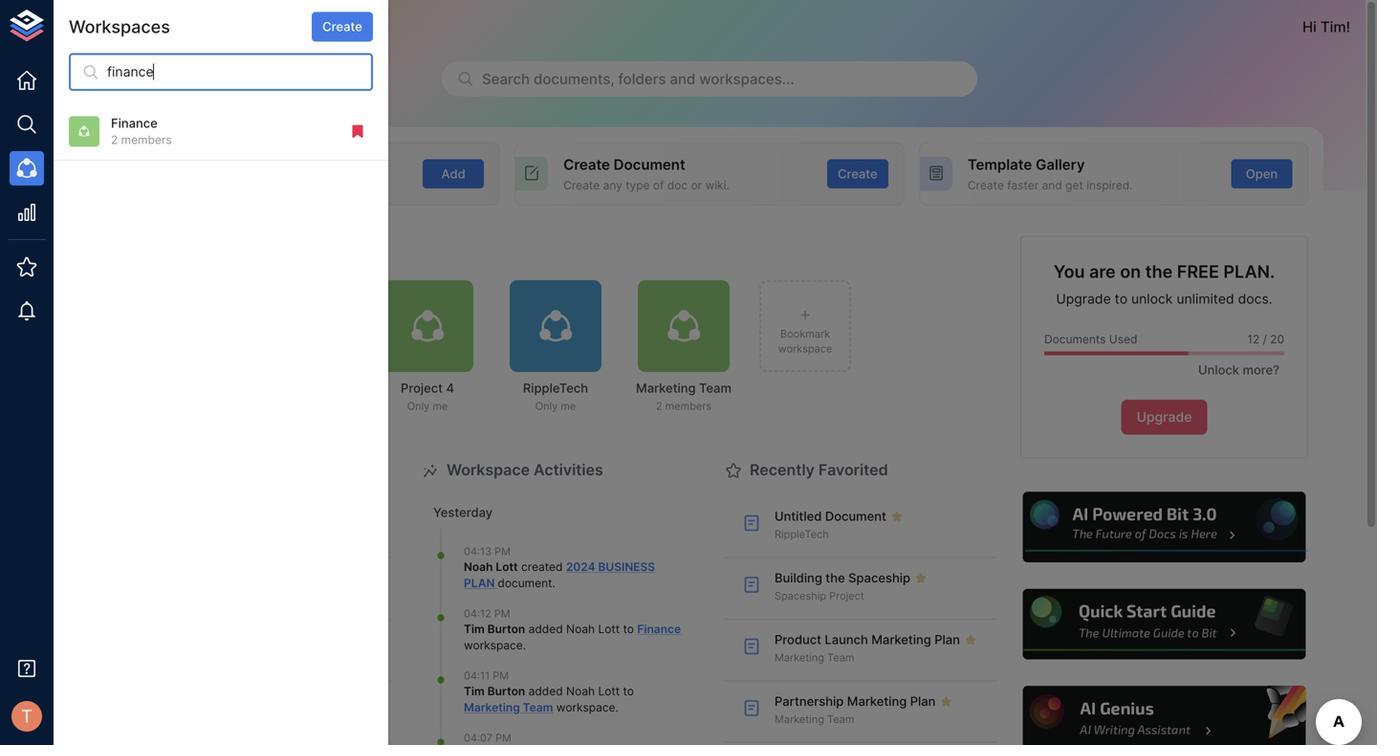 Task type: describe. For each thing, give the bounding box(es) containing it.
2024 business plan link
[[464, 560, 655, 590]]

template
[[968, 156, 1032, 173]]

1 horizontal spatial workspace
[[447, 461, 530, 479]]

r
[[76, 18, 85, 35]]

create document create any type of doc or wiki.
[[564, 156, 730, 192]]

partnership marketing plan
[[775, 694, 936, 709]]

business
[[598, 560, 655, 574]]

product launch marketing plan
[[775, 632, 960, 647]]

more?
[[1243, 362, 1280, 377]]

2 inside marketing team 2 members
[[656, 400, 662, 412]]

building
[[775, 570, 822, 585]]

folders
[[618, 70, 666, 88]]

project inside project 4 only me
[[401, 381, 443, 396]]

open
[[1246, 166, 1278, 181]]

marketing inside 04:11 pm tim burton added noah lott to marketing team workspace .
[[464, 701, 520, 714]]

add for add workspace
[[159, 156, 187, 173]]

or
[[691, 178, 702, 192]]

pm for 04:11 pm tim burton added noah lott to marketing team workspace .
[[493, 670, 509, 682]]

pm for 04:07 pm
[[495, 732, 512, 744]]

bookmark workspace
[[778, 328, 832, 355]]

document for create
[[614, 156, 685, 173]]

team inside marketing team 2 members
[[699, 381, 732, 396]]

unlock
[[1199, 362, 1240, 377]]

workspace activities
[[447, 461, 603, 479]]

doc
[[667, 178, 688, 192]]

free
[[1177, 261, 1219, 282]]

burton for team
[[488, 684, 525, 698]]

wiki.
[[705, 178, 730, 192]]

. inside 04:11 pm tim burton added noah lott to marketing team workspace .
[[616, 701, 619, 714]]

20
[[1270, 333, 1285, 346]]

on
[[1120, 261, 1141, 282]]

documents used
[[1045, 333, 1138, 346]]

rogue
[[99, 18, 144, 35]]

04:12 pm tim burton added noah lott to finance workspace .
[[464, 608, 681, 652]]

2024
[[566, 560, 595, 574]]

search
[[482, 70, 530, 88]]

used
[[1109, 333, 1138, 346]]

only inside project 4 only me
[[407, 400, 430, 412]]

workspace inside button
[[778, 342, 832, 355]]

bookmark workspace button
[[759, 280, 851, 372]]

yesterday
[[433, 505, 493, 520]]

any
[[603, 178, 623, 192]]

plan
[[464, 576, 495, 590]]

rogue enterprises
[[99, 18, 227, 35]]

04:12
[[464, 608, 491, 620]]

2 help image from the top
[[1021, 586, 1309, 662]]

get
[[1066, 178, 1084, 192]]

t
[[21, 706, 32, 727]]

finance 2 members
[[111, 116, 172, 147]]

members inside the finance 2 members
[[121, 133, 172, 147]]

enterprises
[[147, 18, 227, 35]]

0 vertical spatial lott
[[496, 560, 518, 574]]

04:13
[[464, 545, 492, 558]]

rippletech only me
[[523, 381, 588, 412]]

1 horizontal spatial create button
[[827, 159, 888, 189]]

to for you
[[1115, 291, 1128, 307]]

documents,
[[534, 70, 615, 88]]

1 vertical spatial spaceship
[[775, 590, 826, 602]]

recently favorited
[[750, 461, 888, 479]]

upgrade inside you are on the free plan. upgrade to unlock unlimited docs.
[[1056, 291, 1111, 307]]

gallery
[[1036, 156, 1085, 173]]

recently
[[750, 461, 815, 479]]

marketing team 2 members
[[636, 381, 732, 412]]

!
[[1346, 18, 1351, 35]]

members inside marketing team 2 members
[[665, 400, 712, 412]]

add button
[[423, 159, 484, 189]]

upgrade button
[[1122, 400, 1208, 435]]

0 vertical spatial tim
[[1321, 18, 1346, 35]]

t button
[[6, 695, 48, 737]]

added for workspace
[[529, 684, 563, 698]]

marketing team link
[[464, 701, 553, 714]]

marketing inside marketing team 2 members
[[636, 381, 696, 396]]

remove bookmark image
[[349, 123, 366, 140]]

4
[[446, 381, 454, 396]]

docs.
[[1238, 291, 1273, 307]]

04:13 pm
[[464, 545, 511, 558]]

tim for finance
[[464, 622, 485, 636]]

2 inside the finance 2 members
[[111, 133, 118, 147]]

finance inside the finance 2 members
[[111, 116, 158, 131]]

rippletech for rippletech
[[775, 528, 829, 541]]

are
[[1089, 261, 1116, 282]]

created
[[521, 560, 563, 574]]

document .
[[498, 576, 556, 590]]

bookmark
[[780, 328, 830, 340]]

spaceship project
[[775, 590, 864, 602]]

faster
[[1007, 178, 1039, 192]]

plan.
[[1224, 261, 1275, 282]]

document
[[498, 576, 552, 590]]

04:11 pm tim burton added noah lott to marketing team workspace .
[[464, 670, 634, 714]]

2024 business plan
[[464, 560, 655, 590]]

project 4 only me
[[401, 381, 454, 412]]

0 vertical spatial .
[[552, 576, 556, 590]]

Search Workspaces... text field
[[107, 54, 373, 91]]

1 help image from the top
[[1021, 489, 1309, 565]]



Task type: vqa. For each thing, say whether or not it's contained in the screenshot.


Task type: locate. For each thing, give the bounding box(es) containing it.
untitled document
[[775, 509, 887, 524]]

marketing team for product
[[775, 651, 855, 664]]

burton inside 04:11 pm tim burton added noah lott to marketing team workspace .
[[488, 684, 525, 698]]

2 me from the left
[[561, 400, 576, 412]]

template gallery create faster and get inspired.
[[968, 156, 1133, 192]]

0 vertical spatial members
[[121, 133, 172, 147]]

members
[[121, 133, 172, 147], [665, 400, 712, 412]]

partnership
[[775, 694, 844, 709]]

document up of
[[614, 156, 685, 173]]

1 vertical spatial 2
[[656, 400, 662, 412]]

noah lott created
[[464, 560, 566, 574]]

tim
[[1321, 18, 1346, 35], [464, 622, 485, 636], [464, 684, 485, 698]]

noah down 2024 business plan
[[566, 622, 595, 636]]

0 vertical spatial and
[[670, 70, 696, 88]]

1 vertical spatial tim
[[464, 622, 485, 636]]

0 horizontal spatial me
[[433, 400, 448, 412]]

workspace down bookmark at the right top of page
[[778, 342, 832, 355]]

1 horizontal spatial document
[[825, 509, 887, 524]]

1 horizontal spatial upgrade
[[1137, 409, 1192, 425]]

1 burton from the top
[[488, 622, 525, 636]]

create button
[[312, 12, 373, 41], [827, 159, 888, 189]]

1 vertical spatial marketing team
[[775, 713, 855, 726]]

rippletech
[[523, 381, 588, 396], [775, 528, 829, 541]]

document
[[614, 156, 685, 173], [825, 509, 887, 524]]

workspace down search workspaces... text field
[[191, 156, 269, 173]]

/
[[1263, 333, 1267, 346]]

project
[[401, 381, 443, 396], [829, 590, 864, 602]]

add
[[159, 156, 187, 173], [441, 166, 466, 181]]

inspired.
[[1087, 178, 1133, 192]]

pm right 04:12
[[494, 608, 510, 620]]

0 vertical spatial workspace
[[778, 342, 832, 355]]

documents
[[1045, 333, 1106, 346]]

lott for .
[[598, 622, 620, 636]]

burton up marketing team link
[[488, 684, 525, 698]]

upgrade down you
[[1056, 291, 1111, 307]]

1 vertical spatial lott
[[598, 622, 620, 636]]

0 vertical spatial upgrade
[[1056, 291, 1111, 307]]

to for 04:12
[[623, 622, 634, 636]]

. up 04:11 pm tim burton added noah lott to marketing team workspace .
[[523, 638, 526, 652]]

1 vertical spatial document
[[825, 509, 887, 524]]

pm for 04:13 pm
[[495, 545, 511, 558]]

0 vertical spatial workspace
[[191, 156, 269, 173]]

to left finance link
[[623, 622, 634, 636]]

3 help image from the top
[[1021, 683, 1309, 745]]

lott inside 04:12 pm tim burton added noah lott to finance workspace .
[[598, 622, 620, 636]]

workspace inside 04:11 pm tim burton added noah lott to marketing team workspace .
[[556, 701, 616, 714]]

0 vertical spatial added
[[529, 622, 563, 636]]

1 vertical spatial workspace
[[447, 461, 530, 479]]

1 vertical spatial to
[[623, 622, 634, 636]]

pm up noah lott created
[[495, 545, 511, 558]]

2 vertical spatial noah
[[566, 684, 595, 698]]

add for add
[[441, 166, 466, 181]]

1 vertical spatial .
[[523, 638, 526, 652]]

product
[[775, 632, 822, 647]]

workspace up yesterday
[[447, 461, 530, 479]]

of
[[653, 178, 664, 192]]

marketing
[[636, 381, 696, 396], [872, 632, 931, 647], [775, 651, 824, 664], [847, 694, 907, 709], [464, 701, 520, 714], [775, 713, 824, 726]]

1 horizontal spatial finance
[[637, 622, 681, 636]]

04:07 pm
[[464, 732, 512, 744]]

1 vertical spatial upgrade
[[1137, 409, 1192, 425]]

1 added from the top
[[529, 622, 563, 636]]

search documents, folders and workspaces... button
[[442, 61, 978, 97]]

1 horizontal spatial 2
[[656, 400, 662, 412]]

tim down 04:12
[[464, 622, 485, 636]]

only inside rippletech only me
[[535, 400, 558, 412]]

0 horizontal spatial add
[[159, 156, 187, 173]]

1 horizontal spatial me
[[561, 400, 576, 412]]

project left 4
[[401, 381, 443, 396]]

the inside you are on the free plan. upgrade to unlock unlimited docs.
[[1145, 261, 1173, 282]]

unlock
[[1132, 291, 1173, 307]]

04:07
[[464, 732, 493, 744]]

rippletech for rippletech only me
[[523, 381, 588, 396]]

.
[[552, 576, 556, 590], [523, 638, 526, 652], [616, 701, 619, 714]]

0 horizontal spatial spaceship
[[775, 590, 826, 602]]

0 vertical spatial burton
[[488, 622, 525, 636]]

and
[[670, 70, 696, 88], [1042, 178, 1062, 192]]

to
[[1115, 291, 1128, 307], [623, 622, 634, 636], [623, 684, 634, 698]]

1 horizontal spatial only
[[535, 400, 558, 412]]

added for .
[[529, 622, 563, 636]]

1 vertical spatial members
[[665, 400, 712, 412]]

and down gallery
[[1042, 178, 1062, 192]]

04:11
[[464, 670, 490, 682]]

lott down 04:12 pm tim burton added noah lott to finance workspace .
[[598, 684, 620, 698]]

workspace up 04:11
[[464, 638, 523, 652]]

noah inside 04:12 pm tim burton added noah lott to finance workspace .
[[566, 622, 595, 636]]

0 horizontal spatial 2
[[111, 133, 118, 147]]

2
[[111, 133, 118, 147], [656, 400, 662, 412]]

untitled
[[775, 509, 822, 524]]

burton for workspace
[[488, 622, 525, 636]]

upgrade
[[1056, 291, 1111, 307], [1137, 409, 1192, 425]]

2 added from the top
[[529, 684, 563, 698]]

1 horizontal spatial project
[[829, 590, 864, 602]]

lott up document
[[496, 560, 518, 574]]

help image
[[1021, 489, 1309, 565], [1021, 586, 1309, 662], [1021, 683, 1309, 745]]

noah for team
[[566, 684, 595, 698]]

burton inside 04:12 pm tim burton added noah lott to finance workspace .
[[488, 622, 525, 636]]

0 horizontal spatial workspace
[[464, 638, 523, 652]]

open button
[[1232, 159, 1293, 189]]

0 horizontal spatial upgrade
[[1056, 291, 1111, 307]]

create inside template gallery create faster and get inspired.
[[968, 178, 1004, 192]]

1 horizontal spatial rippletech
[[775, 528, 829, 541]]

to inside 04:11 pm tim burton added noah lott to marketing team workspace .
[[623, 684, 634, 698]]

0 vertical spatial to
[[1115, 291, 1128, 307]]

2 vertical spatial workspace
[[556, 701, 616, 714]]

rippletech up activities
[[523, 381, 588, 396]]

1 vertical spatial noah
[[566, 622, 595, 636]]

tim inside 04:11 pm tim burton added noah lott to marketing team workspace .
[[464, 684, 485, 698]]

added
[[529, 622, 563, 636], [529, 684, 563, 698]]

2 horizontal spatial .
[[616, 701, 619, 714]]

spaceship down building
[[775, 590, 826, 602]]

to for 04:11
[[623, 684, 634, 698]]

0 vertical spatial plan
[[935, 632, 960, 647]]

2 vertical spatial tim
[[464, 684, 485, 698]]

pm inside 04:11 pm tim burton added noah lott to marketing team workspace .
[[493, 670, 509, 682]]

to down the on
[[1115, 291, 1128, 307]]

0 horizontal spatial .
[[523, 638, 526, 652]]

upgrade inside button
[[1137, 409, 1192, 425]]

1 me from the left
[[433, 400, 448, 412]]

0 horizontal spatial and
[[670, 70, 696, 88]]

tim for marketing
[[464, 684, 485, 698]]

added up marketing team link
[[529, 684, 563, 698]]

0 vertical spatial help image
[[1021, 489, 1309, 565]]

workspace
[[191, 156, 269, 173], [447, 461, 530, 479]]

2 burton from the top
[[488, 684, 525, 698]]

0 vertical spatial noah
[[464, 560, 493, 574]]

pm
[[495, 545, 511, 558], [494, 608, 510, 620], [493, 670, 509, 682], [495, 732, 512, 744]]

team
[[699, 381, 732, 396], [827, 651, 855, 664], [523, 701, 553, 714], [827, 713, 855, 726]]

0 vertical spatial the
[[1145, 261, 1173, 282]]

workspaces
[[69, 16, 170, 37]]

1 vertical spatial the
[[826, 570, 845, 585]]

burton
[[488, 622, 525, 636], [488, 684, 525, 698]]

search documents, folders and workspaces...
[[482, 70, 794, 88]]

1 marketing team from the top
[[775, 651, 855, 664]]

1 only from the left
[[407, 400, 430, 412]]

document inside create document create any type of doc or wiki.
[[614, 156, 685, 173]]

building the spaceship
[[775, 570, 911, 585]]

. down "created"
[[552, 576, 556, 590]]

me inside project 4 only me
[[433, 400, 448, 412]]

me down 4
[[433, 400, 448, 412]]

0 horizontal spatial finance
[[111, 116, 158, 131]]

workspaces...
[[699, 70, 794, 88]]

type
[[626, 178, 650, 192]]

0 vertical spatial project
[[401, 381, 443, 396]]

to down 04:12 pm tim burton added noah lott to finance workspace .
[[623, 684, 634, 698]]

lott left finance link
[[598, 622, 620, 636]]

unlock more?
[[1199, 362, 1280, 377]]

lott inside 04:11 pm tim burton added noah lott to marketing team workspace .
[[598, 684, 620, 698]]

me inside rippletech only me
[[561, 400, 576, 412]]

0 horizontal spatial the
[[826, 570, 845, 585]]

1 vertical spatial project
[[829, 590, 864, 602]]

project down building the spaceship
[[829, 590, 864, 602]]

2 vertical spatial .
[[616, 701, 619, 714]]

document down favorited
[[825, 509, 887, 524]]

unlimited
[[1177, 291, 1235, 307]]

to inside you are on the free plan. upgrade to unlock unlimited docs.
[[1115, 291, 1128, 307]]

me
[[433, 400, 448, 412], [561, 400, 576, 412]]

1 vertical spatial and
[[1042, 178, 1062, 192]]

12
[[1248, 333, 1260, 346]]

lott
[[496, 560, 518, 574], [598, 622, 620, 636], [598, 684, 620, 698]]

workspace inside 04:12 pm tim burton added noah lott to finance workspace .
[[464, 638, 523, 652]]

and inside template gallery create faster and get inspired.
[[1042, 178, 1062, 192]]

1 horizontal spatial the
[[1145, 261, 1173, 282]]

noah down 04:12 pm tim burton added noah lott to finance workspace .
[[566, 684, 595, 698]]

pm right 04:07
[[495, 732, 512, 744]]

0 vertical spatial 2
[[111, 133, 118, 147]]

to inside 04:12 pm tim burton added noah lott to finance workspace .
[[623, 622, 634, 636]]

tim down 04:11
[[464, 684, 485, 698]]

1 horizontal spatial .
[[552, 576, 556, 590]]

workspace
[[778, 342, 832, 355], [464, 638, 523, 652], [556, 701, 616, 714]]

1 vertical spatial help image
[[1021, 586, 1309, 662]]

unlock more? button
[[1188, 355, 1285, 385]]

1 horizontal spatial members
[[665, 400, 712, 412]]

2 marketing team from the top
[[775, 713, 855, 726]]

1 vertical spatial rippletech
[[775, 528, 829, 541]]

. inside 04:12 pm tim burton added noah lott to finance workspace .
[[523, 638, 526, 652]]

add inside add button
[[441, 166, 466, 181]]

launch
[[825, 632, 868, 647]]

lott for workspace
[[598, 684, 620, 698]]

marketing team down partnership
[[775, 713, 855, 726]]

1 horizontal spatial workspace
[[556, 701, 616, 714]]

added inside 04:12 pm tim burton added noah lott to finance workspace .
[[529, 622, 563, 636]]

and inside button
[[670, 70, 696, 88]]

1 vertical spatial finance
[[637, 622, 681, 636]]

1 vertical spatial added
[[529, 684, 563, 698]]

0 horizontal spatial members
[[121, 133, 172, 147]]

add workspace
[[159, 156, 269, 173]]

0 horizontal spatial document
[[614, 156, 685, 173]]

marketing team for partnership
[[775, 713, 855, 726]]

1 horizontal spatial add
[[441, 166, 466, 181]]

the up spaceship project
[[826, 570, 845, 585]]

tim inside 04:12 pm tim burton added noah lott to finance workspace .
[[464, 622, 485, 636]]

0 vertical spatial create button
[[312, 12, 373, 41]]

team inside 04:11 pm tim burton added noah lott to marketing team workspace .
[[523, 701, 553, 714]]

favorited
[[819, 461, 888, 479]]

1 horizontal spatial and
[[1042, 178, 1062, 192]]

0 horizontal spatial rippletech
[[523, 381, 588, 396]]

spaceship up spaceship project
[[849, 570, 911, 585]]

0 vertical spatial spaceship
[[849, 570, 911, 585]]

finance inside 04:12 pm tim burton added noah lott to finance workspace .
[[637, 622, 681, 636]]

hi tim !
[[1303, 18, 1351, 35]]

2 horizontal spatial workspace
[[778, 342, 832, 355]]

2 vertical spatial help image
[[1021, 683, 1309, 745]]

noah inside 04:11 pm tim burton added noah lott to marketing team workspace .
[[566, 684, 595, 698]]

activities
[[534, 461, 603, 479]]

noah for workspace
[[566, 622, 595, 636]]

you
[[1054, 261, 1085, 282]]

12 / 20
[[1248, 333, 1285, 346]]

1 vertical spatial burton
[[488, 684, 525, 698]]

. down 04:12 pm tim burton added noah lott to finance workspace .
[[616, 701, 619, 714]]

and right folders
[[670, 70, 696, 88]]

upgrade down unlock more? button
[[1137, 409, 1192, 425]]

the up unlock
[[1145, 261, 1173, 282]]

2 vertical spatial to
[[623, 684, 634, 698]]

0 horizontal spatial workspace
[[191, 156, 269, 173]]

1 vertical spatial plan
[[910, 694, 936, 709]]

pm inside 04:12 pm tim burton added noah lott to finance workspace .
[[494, 608, 510, 620]]

0 vertical spatial marketing team
[[775, 651, 855, 664]]

burton down 04:12
[[488, 622, 525, 636]]

workspace right marketing team link
[[556, 701, 616, 714]]

added inside 04:11 pm tim burton added noah lott to marketing team workspace .
[[529, 684, 563, 698]]

pm right 04:11
[[493, 670, 509, 682]]

1 horizontal spatial spaceship
[[849, 570, 911, 585]]

0 vertical spatial rippletech
[[523, 381, 588, 396]]

document for untitled
[[825, 509, 887, 524]]

marketing team down 'product'
[[775, 651, 855, 664]]

me up activities
[[561, 400, 576, 412]]

rippletech down untitled
[[775, 528, 829, 541]]

2 only from the left
[[535, 400, 558, 412]]

you are on the free plan. upgrade to unlock unlimited docs.
[[1054, 261, 1275, 307]]

1 vertical spatial create button
[[827, 159, 888, 189]]

0 horizontal spatial project
[[401, 381, 443, 396]]

pm for 04:12 pm tim burton added noah lott to finance workspace .
[[494, 608, 510, 620]]

hi
[[1303, 18, 1317, 35]]

0 horizontal spatial only
[[407, 400, 430, 412]]

noah down the 04:13
[[464, 560, 493, 574]]

0 vertical spatial document
[[614, 156, 685, 173]]

added down document . at the bottom
[[529, 622, 563, 636]]

0 vertical spatial finance
[[111, 116, 158, 131]]

tim right 'hi'
[[1321, 18, 1346, 35]]

1 vertical spatial workspace
[[464, 638, 523, 652]]

finance link
[[637, 622, 681, 636]]

2 vertical spatial lott
[[598, 684, 620, 698]]

0 horizontal spatial create button
[[312, 12, 373, 41]]

noah
[[464, 560, 493, 574], [566, 622, 595, 636], [566, 684, 595, 698]]



